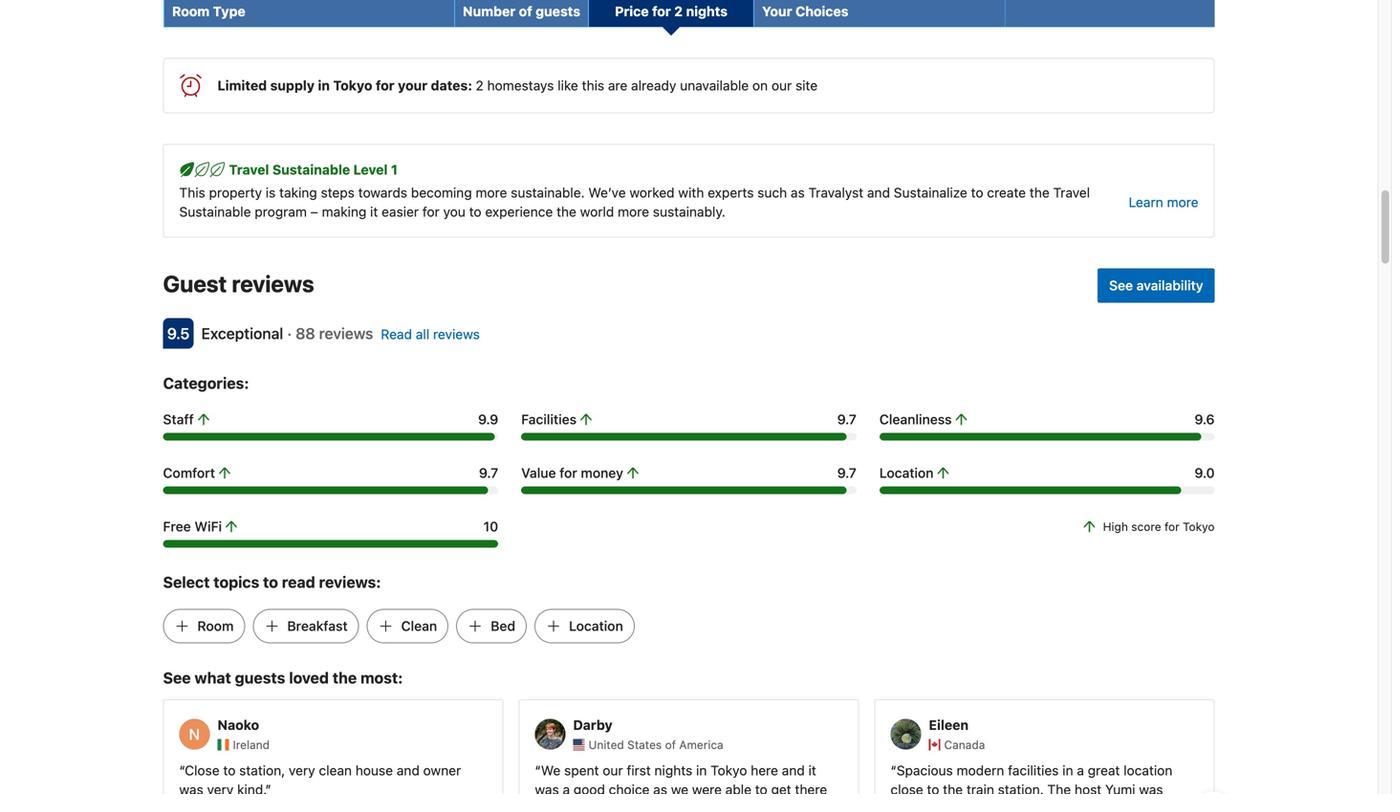 Task type: vqa. For each thing, say whether or not it's contained in the screenshot.
guests for of
yes



Task type: describe. For each thing, give the bounding box(es) containing it.
1 vertical spatial very
[[207, 781, 234, 794]]

loved
[[289, 669, 329, 687]]

the right loved
[[333, 669, 357, 687]]

what
[[195, 669, 231, 687]]

guest
[[163, 270, 227, 297]]

for right 'score'
[[1165, 520, 1180, 533]]

becoming
[[411, 184, 472, 200]]

9.5
[[167, 324, 190, 342]]

for inside this property is taking steps towards becoming more sustainable. we've worked with experts such as travalyst and sustainalize to create the travel sustainable program – making it easier for you to experience the world more sustainably.
[[423, 204, 440, 219]]

this property is taking steps towards becoming more sustainable. we've worked with experts such as travalyst and sustainalize to create the travel sustainable program – making it easier for you to experience the world more sustainably.
[[179, 184, 1091, 219]]

" spacious modern facilities in a great location close to the train station. the host yumi wa
[[891, 762, 1173, 794]]

you
[[443, 204, 466, 219]]

naoko
[[218, 717, 259, 733]]

facilities 9.7 meter
[[522, 433, 857, 440]]

modern
[[957, 762, 1005, 778]]

high
[[1104, 520, 1129, 533]]

10
[[484, 518, 499, 534]]

to right you
[[469, 204, 482, 219]]

great
[[1088, 762, 1121, 778]]

nights
[[686, 3, 728, 19]]

experience
[[485, 204, 553, 219]]

worked
[[630, 184, 675, 200]]

to left create
[[972, 184, 984, 200]]

create
[[988, 184, 1027, 200]]

travel sustainable level 1
[[229, 161, 398, 177]]

room for room
[[198, 618, 234, 634]]

ireland image
[[218, 739, 229, 750]]

0 horizontal spatial location
[[569, 618, 624, 634]]

your
[[763, 3, 793, 19]]

–
[[311, 204, 318, 219]]

level
[[354, 161, 388, 177]]

guest reviews
[[163, 270, 314, 297]]

number
[[463, 3, 516, 19]]

" close to station, very clean house and owner was very kind.
[[179, 762, 461, 794]]

sustainable.
[[511, 184, 585, 200]]

1 horizontal spatial very
[[289, 762, 315, 778]]

type
[[213, 3, 246, 19]]

united states of america image
[[574, 739, 585, 750]]

experts
[[708, 184, 754, 200]]

your choices
[[763, 3, 849, 19]]

sustainalize
[[894, 184, 968, 200]]

availability
[[1137, 277, 1204, 293]]

free wifi 10 meter
[[163, 540, 499, 548]]

score
[[1132, 520, 1162, 533]]

topics
[[214, 573, 260, 591]]

supply
[[270, 77, 315, 93]]

this is a carousel with rotating slides. it displays featured reviews of the property. use the next and previous buttons to navigate. region
[[148, 692, 1231, 794]]

as
[[791, 184, 805, 200]]

easier
[[382, 204, 419, 219]]

0 horizontal spatial more
[[476, 184, 507, 200]]

canada image
[[929, 739, 941, 750]]

see for see what guests loved the most:
[[163, 669, 191, 687]]

scored 9.5 element
[[163, 318, 194, 349]]

our
[[772, 77, 792, 93]]

1 vertical spatial 2
[[476, 77, 484, 93]]

facilities
[[522, 411, 577, 427]]

a
[[1078, 762, 1085, 778]]

darby
[[574, 717, 613, 733]]

·
[[287, 324, 292, 342]]

united states of america
[[589, 738, 724, 751]]

ireland
[[233, 738, 270, 751]]

world
[[580, 204, 614, 219]]

was
[[179, 781, 204, 794]]

comfort 9.7 meter
[[163, 486, 499, 494]]

learn
[[1129, 194, 1164, 210]]

location 9.0 meter
[[880, 486, 1215, 494]]

0 vertical spatial in
[[318, 77, 330, 93]]

close
[[891, 781, 924, 794]]

program
[[255, 204, 307, 219]]

the right create
[[1030, 184, 1050, 200]]

exceptional
[[201, 324, 283, 342]]

read all reviews
[[381, 326, 480, 342]]

9.7 for value for money
[[838, 465, 857, 481]]

9.0
[[1195, 465, 1215, 481]]

learn more
[[1129, 194, 1199, 210]]

high score for tokyo
[[1104, 520, 1215, 533]]

sustainable inside this property is taking steps towards becoming more sustainable. we've worked with experts such as travalyst and sustainalize to create the travel sustainable program – making it easier for you to experience the world more sustainably.
[[179, 204, 251, 219]]

see availability
[[1110, 277, 1204, 293]]

9.6
[[1195, 411, 1215, 427]]

to inside " close to station, very clean house and owner was very kind.
[[223, 762, 236, 778]]

america
[[680, 738, 724, 751]]

cleanliness 9.6 meter
[[880, 433, 1215, 440]]

select
[[163, 573, 210, 591]]

this
[[179, 184, 205, 200]]

wifi
[[195, 518, 222, 534]]

staff 9.9 meter
[[163, 433, 499, 440]]

1 horizontal spatial location
[[880, 465, 934, 481]]

is
[[266, 184, 276, 200]]

learn more button
[[1129, 193, 1199, 212]]

travalyst
[[809, 184, 864, 200]]

owner
[[423, 762, 461, 778]]

facilities
[[1009, 762, 1059, 778]]

already
[[632, 77, 677, 93]]

read
[[381, 326, 412, 342]]

" for " spacious modern facilities in a great location close to the train station. the host yumi wa
[[891, 762, 897, 778]]

limited supply in tokyo for your dates: 2 homestays like this are already unavailable on our site
[[218, 77, 818, 93]]

united
[[589, 738, 625, 751]]

9.7 for facilities
[[838, 411, 857, 427]]

the
[[1048, 781, 1072, 794]]

more inside button
[[1168, 194, 1199, 210]]

see availability button
[[1098, 268, 1215, 303]]

travel inside this property is taking steps towards becoming more sustainable. we've worked with experts such as travalyst and sustainalize to create the travel sustainable program – making it easier for you to experience the world more sustainably.
[[1054, 184, 1091, 200]]

guest reviews element
[[163, 268, 1091, 299]]

free wifi
[[163, 518, 222, 534]]

taking
[[279, 184, 317, 200]]

the inside the " spacious modern facilities in a great location close to the train station. the host yumi wa
[[944, 781, 963, 794]]

1 horizontal spatial reviews
[[319, 324, 373, 342]]

rated exceptional element
[[201, 324, 283, 342]]

we've
[[589, 184, 626, 200]]

of inside region
[[665, 738, 676, 751]]



Task type: locate. For each thing, give the bounding box(es) containing it.
with
[[679, 184, 704, 200]]

0 horizontal spatial "
[[179, 762, 185, 778]]

sustainable up taking
[[273, 161, 350, 177]]

" inside the " spacious modern facilities in a great location close to the train station. the host yumi wa
[[891, 762, 897, 778]]

of right number
[[519, 3, 533, 19]]

price for 2 nights
[[615, 3, 728, 19]]

comfort
[[163, 465, 215, 481]]

2 right dates:
[[476, 77, 484, 93]]

1 horizontal spatial "
[[535, 762, 541, 778]]

such
[[758, 184, 788, 200]]

of
[[519, 3, 533, 19], [665, 738, 676, 751]]

tokyo for in
[[333, 77, 373, 93]]

in left a
[[1063, 762, 1074, 778]]

staff
[[163, 411, 194, 427]]

very down close
[[207, 781, 234, 794]]

the down 'sustainable.'
[[557, 204, 577, 219]]

sustainable down property at top
[[179, 204, 251, 219]]

property
[[209, 184, 262, 200]]

0 horizontal spatial very
[[207, 781, 234, 794]]

1
[[391, 161, 398, 177]]

0 vertical spatial see
[[1110, 277, 1134, 293]]

see for see availability
[[1110, 277, 1134, 293]]

guests right number
[[536, 3, 581, 19]]

in right supply
[[318, 77, 330, 93]]

1 vertical spatial sustainable
[[179, 204, 251, 219]]

1 horizontal spatial see
[[1110, 277, 1134, 293]]

in
[[318, 77, 330, 93], [1063, 762, 1074, 778]]

0 horizontal spatial guests
[[235, 669, 285, 687]]

0 vertical spatial sustainable
[[273, 161, 350, 177]]

are
[[608, 77, 628, 93]]

see left "availability"
[[1110, 277, 1134, 293]]

choices
[[796, 3, 849, 19]]

of right states
[[665, 738, 676, 751]]

0 horizontal spatial 2
[[476, 77, 484, 93]]

room type
[[172, 3, 246, 19]]

exceptional · 88 reviews
[[201, 324, 373, 342]]

see
[[1110, 277, 1134, 293], [163, 669, 191, 687]]

reviews up exceptional · 88 reviews
[[232, 270, 314, 297]]

for left your
[[376, 77, 395, 93]]

2 horizontal spatial "
[[891, 762, 897, 778]]

see left what
[[163, 669, 191, 687]]

and right travalyst
[[868, 184, 891, 200]]

for right price
[[652, 3, 671, 19]]

site
[[796, 77, 818, 93]]

travel right create
[[1054, 184, 1091, 200]]

reviews
[[232, 270, 314, 297], [319, 324, 373, 342], [433, 326, 480, 342]]

guests for what
[[235, 669, 285, 687]]

1 horizontal spatial sustainable
[[273, 161, 350, 177]]

2 left nights on the top of the page
[[675, 3, 683, 19]]

1 vertical spatial room
[[198, 618, 234, 634]]

station,
[[239, 762, 285, 778]]

" for " close to station, very clean house and owner was very kind.
[[179, 762, 185, 778]]

more right learn
[[1168, 194, 1199, 210]]

see inside button
[[1110, 277, 1134, 293]]

0 vertical spatial guests
[[536, 3, 581, 19]]

sustainably.
[[653, 204, 726, 219]]

to down spacious at right
[[928, 781, 940, 794]]

location down cleanliness
[[880, 465, 934, 481]]

1 horizontal spatial guests
[[536, 3, 581, 19]]

room down topics
[[198, 618, 234, 634]]

value for money 9.7 meter
[[522, 486, 857, 494]]

most:
[[361, 669, 403, 687]]

1 vertical spatial see
[[163, 669, 191, 687]]

1 " from the left
[[179, 762, 185, 778]]

breakfast
[[287, 618, 348, 634]]

spacious
[[897, 762, 954, 778]]

read
[[282, 573, 315, 591]]

bed
[[491, 618, 516, 634]]

and inside " close to station, very clean house and owner was very kind.
[[397, 762, 420, 778]]

2 horizontal spatial more
[[1168, 194, 1199, 210]]

0 vertical spatial 2
[[675, 3, 683, 19]]

to down the ireland icon
[[223, 762, 236, 778]]

to left read
[[263, 573, 278, 591]]

0 horizontal spatial sustainable
[[179, 204, 251, 219]]

and
[[868, 184, 891, 200], [397, 762, 420, 778]]

more up experience
[[476, 184, 507, 200]]

0 horizontal spatial travel
[[229, 161, 269, 177]]

tokyo right 'score'
[[1183, 520, 1215, 533]]

making
[[322, 204, 367, 219]]

cleanliness
[[880, 411, 952, 427]]

0 vertical spatial of
[[519, 3, 533, 19]]

more
[[476, 184, 507, 200], [1168, 194, 1199, 210], [618, 204, 650, 219]]

unavailable
[[680, 77, 749, 93]]

guests right what
[[235, 669, 285, 687]]

1 horizontal spatial in
[[1063, 762, 1074, 778]]

1 horizontal spatial more
[[618, 204, 650, 219]]

on
[[753, 77, 768, 93]]

1 horizontal spatial 2
[[675, 3, 683, 19]]

2 " from the left
[[535, 762, 541, 778]]

88
[[296, 324, 315, 342]]

1 vertical spatial guests
[[235, 669, 285, 687]]

host
[[1075, 781, 1102, 794]]

tokyo left your
[[333, 77, 373, 93]]

1 vertical spatial travel
[[1054, 184, 1091, 200]]

" inside " close to station, very clean house and owner was very kind.
[[179, 762, 185, 778]]

for down becoming
[[423, 204, 440, 219]]

value for money
[[522, 465, 624, 481]]

0 vertical spatial tokyo
[[333, 77, 373, 93]]

number of guests
[[463, 3, 581, 19]]

sustainable
[[273, 161, 350, 177], [179, 204, 251, 219]]

see what guests loved the most:
[[163, 669, 403, 687]]

travel up property at top
[[229, 161, 269, 177]]

" for "
[[535, 762, 541, 778]]

0 vertical spatial room
[[172, 3, 210, 19]]

steps
[[321, 184, 355, 200]]

0 horizontal spatial of
[[519, 3, 533, 19]]

1 vertical spatial of
[[665, 738, 676, 751]]

guests for of
[[536, 3, 581, 19]]

clean
[[319, 762, 352, 778]]

for
[[652, 3, 671, 19], [376, 77, 395, 93], [423, 204, 440, 219], [560, 465, 578, 481], [1165, 520, 1180, 533]]

0 vertical spatial very
[[289, 762, 315, 778]]

reviews right all
[[433, 326, 480, 342]]

location right bed
[[569, 618, 624, 634]]

0 horizontal spatial see
[[163, 669, 191, 687]]

more down worked
[[618, 204, 650, 219]]

states
[[628, 738, 662, 751]]

0 vertical spatial travel
[[229, 161, 269, 177]]

1 vertical spatial tokyo
[[1183, 520, 1215, 533]]

9.7 for comfort
[[479, 465, 499, 481]]

room for room type
[[172, 3, 210, 19]]

0 vertical spatial and
[[868, 184, 891, 200]]

yumi
[[1106, 781, 1136, 794]]

1 horizontal spatial tokyo
[[1183, 520, 1215, 533]]

2
[[675, 3, 683, 19], [476, 77, 484, 93]]

1 vertical spatial location
[[569, 618, 624, 634]]

categories:
[[163, 374, 249, 392]]

0 vertical spatial location
[[880, 465, 934, 481]]

and right the house
[[397, 762, 420, 778]]

travel
[[229, 161, 269, 177], [1054, 184, 1091, 200]]

value
[[522, 465, 556, 481]]

location
[[1124, 762, 1173, 778]]

1 vertical spatial in
[[1063, 762, 1074, 778]]

dates:
[[431, 77, 473, 93]]

this
[[582, 77, 605, 93]]

3 " from the left
[[891, 762, 897, 778]]

price
[[615, 3, 649, 19]]

1 horizontal spatial and
[[868, 184, 891, 200]]

9.9
[[478, 411, 499, 427]]

house
[[356, 762, 393, 778]]

eileen
[[929, 717, 969, 733]]

review categories element
[[163, 371, 249, 394]]

limited
[[218, 77, 267, 93]]

0 horizontal spatial in
[[318, 77, 330, 93]]

kind.
[[237, 781, 265, 794]]

train
[[967, 781, 995, 794]]

the left train
[[944, 781, 963, 794]]

2 horizontal spatial reviews
[[433, 326, 480, 342]]

9.7
[[838, 411, 857, 427], [479, 465, 499, 481], [838, 465, 857, 481]]

tokyo
[[333, 77, 373, 93], [1183, 520, 1215, 533]]

and inside this property is taking steps towards becoming more sustainable. we've worked with experts such as travalyst and sustainalize to create the travel sustainable program – making it easier for you to experience the world more sustainably.
[[868, 184, 891, 200]]

free
[[163, 518, 191, 534]]

it
[[370, 204, 378, 219]]

canada
[[945, 738, 986, 751]]

all
[[416, 326, 430, 342]]

station.
[[998, 781, 1044, 794]]

to inside the " spacious modern facilities in a great location close to the train station. the host yumi wa
[[928, 781, 940, 794]]

1 vertical spatial and
[[397, 762, 420, 778]]

close
[[185, 762, 220, 778]]

very left clean
[[289, 762, 315, 778]]

tokyo for for
[[1183, 520, 1215, 533]]

1 horizontal spatial of
[[665, 738, 676, 751]]

0 horizontal spatial tokyo
[[333, 77, 373, 93]]

reviews right 88
[[319, 324, 373, 342]]

in inside the " spacious modern facilities in a great location close to the train station. the host yumi wa
[[1063, 762, 1074, 778]]

0 horizontal spatial reviews
[[232, 270, 314, 297]]

for right value
[[560, 465, 578, 481]]

clean
[[401, 618, 437, 634]]

room left type
[[172, 3, 210, 19]]

0 horizontal spatial and
[[397, 762, 420, 778]]

select topics to read reviews:
[[163, 573, 381, 591]]

1 horizontal spatial travel
[[1054, 184, 1091, 200]]



